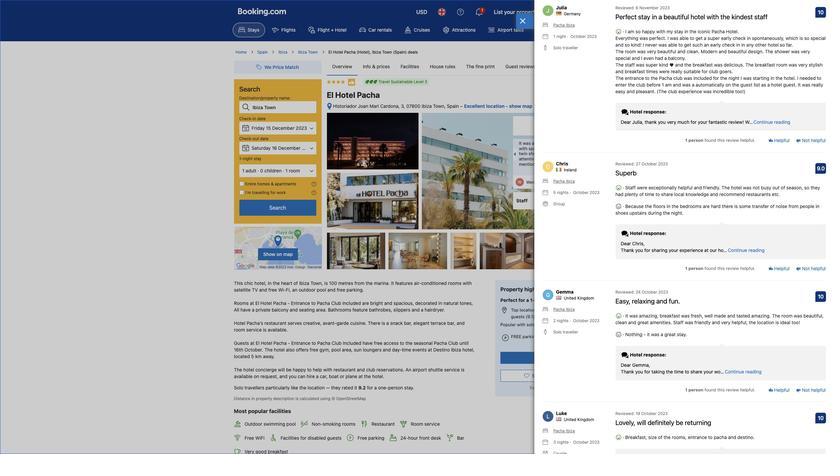Task type: vqa. For each thing, say whether or not it's contained in the screenshot.
1- inside Search section
yes



Task type: locate. For each thing, give the bounding box(es) containing it.
0 vertical spatial date
[[257, 116, 266, 121]]

1 check- from the top
[[239, 116, 253, 121]]

2 vertical spatial dear
[[621, 362, 631, 368]]

1 helpful. from the top
[[740, 138, 755, 143]]

1 vertical spatial entrance
[[688, 435, 707, 440]]

1 horizontal spatial happy
[[642, 29, 655, 34]]

solo
[[553, 45, 562, 50], [553, 330, 562, 335], [234, 385, 243, 391]]

15
[[266, 125, 271, 131], [244, 127, 247, 131]]

most
[[234, 408, 247, 414]]

nights for easy, relaxing and fun.
[[557, 318, 569, 323]]

2 found from the top
[[705, 266, 716, 271]]

there inside the this chic hotel, in the heart of ibiza town, is 100 metres from the marina. it features air-conditioned rooms with satellite tv and free wi-fi, an outdoor pool and free parking. rooms at el hotel pacha - entrance to pacha club included are bright and spacious, decorated in natural tones, all have a private balcony and seating area. bathrooms feature bathrobes, slippers and a hairdryer. hotel pacha's restaurant serves creative, avant-garde cuisine. there is a snack bar, elegant terrace bar, and room service is available. guests at el hotel pacha - entrance to pacha club included have free access to the seasonal pacha club until 16th october. the hotel also offers free gym, pool area, sun loungers and day-time events at destino ibiza hotel, located 5 km away. the hotel concierge will be happy to help with restaurant and club reservations. an airport shuttle service is available on request, and you can hire a car, boat or plane at the hotel.
[[368, 320, 380, 326]]

facilities for facilities
[[401, 64, 419, 69]]

reviewed: for superb
[[616, 162, 635, 167]]

helpful. for a
[[740, 138, 755, 143]]

outdoor
[[245, 421, 262, 427]]

were inside staff were exceptionally helpful and friendly. the hotel was not busy out of season, so they had plenty of time to share local knowledge and recommend restaurants etc.
[[637, 185, 647, 191]]

free up loungers
[[374, 340, 382, 346]]

2 free from the left
[[358, 435, 367, 441]]

2 thank from the top
[[621, 369, 634, 375]]

list
[[754, 82, 760, 88]]

0 horizontal spatial an
[[292, 287, 297, 293]]

1 found from the top
[[705, 138, 716, 143]]

1 horizontal spatial from
[[789, 204, 799, 209]]

returning
[[685, 419, 711, 427]]

from up the parking.
[[355, 280, 365, 286]]

bedroom
[[548, 146, 566, 151]]

it up the clean
[[625, 313, 628, 319]]

1 scored 10 element from the top
[[816, 7, 826, 18]]

reading for superb
[[749, 248, 765, 253]]

friday 15 december 2023
[[252, 125, 307, 131]]

1 1 person found this review helpful. from the top
[[685, 138, 755, 143]]

very left much
[[667, 119, 676, 125]]

0 horizontal spatial free
[[245, 435, 254, 441]]

1 not helpful from the top
[[801, 137, 826, 143]]

from inside because the floors in the bedrooms are hard there is some transfer of noise from people in shoes upstairs during the night.
[[789, 204, 799, 209]]

time down exceptionally
[[645, 192, 654, 197]]

the
[[721, 13, 730, 21], [690, 29, 697, 34], [685, 62, 692, 68], [651, 75, 658, 81], [720, 75, 727, 81], [776, 75, 783, 81], [628, 82, 635, 88], [732, 82, 739, 88], [645, 204, 652, 209], [672, 204, 679, 209], [663, 210, 670, 216], [273, 280, 280, 286], [366, 280, 373, 286], [749, 320, 756, 325], [406, 340, 413, 346], [666, 369, 673, 375], [364, 374, 371, 379], [299, 385, 306, 391], [664, 435, 671, 440]]

very left stylish
[[799, 62, 808, 68]]

guest
[[506, 64, 518, 69]]

for down property highlights
[[519, 297, 525, 303]]

in inside the search section
[[253, 116, 256, 121]]

scored 10 element
[[816, 7, 826, 18], [816, 292, 826, 302], [816, 413, 826, 424]]

hotel. inside the this chic hotel, in the heart of ibiza town, is 100 metres from the marina. it features air-conditioned rooms with satellite tv and free wi-fi, an outdoor pool and free parking. rooms at el hotel pacha - entrance to pacha club included are bright and spacious, decorated in natural tones, all have a private balcony and seating area. bathrooms feature bathrobes, slippers and a hairdryer. hotel pacha's restaurant serves creative, avant-garde cuisine. there is a snack bar, elegant terrace bar, and room service is available. guests at el hotel pacha - entrance to pacha club included have free access to the seasonal pacha club until 16th october. the hotel also offers free gym, pool area, sun loungers and day-time events at destino ibiza hotel, located 5 km away. the hotel concierge will be happy to help with restaurant and club reservations. an airport shuttle service is available on request, and you can hire a car, boat or plane at the hotel.
[[372, 374, 384, 379]]

hotel.
[[784, 75, 796, 81], [372, 374, 384, 379]]

1 horizontal spatial time
[[645, 192, 654, 197]]

entrance up seating
[[291, 300, 310, 306]]

spacious,
[[394, 300, 414, 306]]

map right show
[[283, 251, 293, 257]]

1 horizontal spatial 15
[[266, 125, 271, 131]]

happy up the can
[[293, 367, 306, 373]]

3 not helpful from the top
[[801, 387, 826, 393]]

2 vertical spatial time
[[674, 369, 684, 375]]

at
[[705, 248, 709, 253], [250, 300, 254, 306], [250, 340, 254, 346], [428, 347, 432, 353], [359, 374, 363, 379]]

(special
[[573, 156, 589, 161]]

early up modern
[[711, 42, 721, 48]]

experience inside the i am so happy with my stay in the iconic pacha hotel. everything was perfect. i was able to get a super early check in spontaneously, which is so special and so kind! i never was able to get such an early check in in any other hotel so far. the room was very beautiful and clean. modern and beautiful design. the shower was very special and i even had a balcony. the staff was super kind ♥️ and the breakfast was delicious. the breakfast room was very stylish and breakfast times were really suitable for club goers. the entrance to the pacha club was included for the night i was starting in the hotel. i needed to enter the club before 1 am and was a automatically on the guest list as a hotel guest. it was really easy and pleasant. (the club experience was incredible too!)
[[679, 89, 702, 94]]

1 vertical spatial guests
[[327, 435, 342, 441]]

it inside the i am so happy with my stay in the iconic pacha hotel. everything was perfect. i was able to get a super early check in spontaneously, which is so special and so kind! i never was able to get such an early check in in any other hotel so far. the room was very beautiful and clean. modern and beautiful design. the shower was very special and i even had a balcony. the staff was super kind ♥️ and the breakfast was delicious. the breakfast room was very stylish and breakfast times were really suitable for club goers. the entrance to the pacha club was included for the night i was starting in the hotel. i needed to enter the club before 1 am and was a automatically on the guest list as a hotel guest. it was really easy and pleasant. (the club experience was incredible too!)
[[798, 82, 801, 88]]

reviewed: for perfect stay in a beautiful hotel with the kindest staff
[[616, 5, 635, 10]]

1 vertical spatial this
[[718, 266, 725, 271]]

it right guest.
[[798, 82, 801, 88]]

united kingdom down luke
[[564, 417, 594, 422]]

attractions link
[[437, 23, 481, 37]]

had inside the i am so happy with my stay in the iconic pacha hotel. everything was perfect. i was able to get a super early check in spontaneously, which is so special and so kind! i never was able to get such an early check in in any other hotel so far. the room was very beautiful and clean. modern and beautiful design. the shower was very special and i even had a balcony. the staff was super kind ♥️ and the breakfast was delicious. the breakfast room was very stylish and breakfast times were really suitable for club goers. the entrance to the pacha club was included for the night i was starting in the hotel. i needed to enter the club before 1 am and was a automatically on the guest list as a hotel guest. it was really easy and pleasant. (the club experience was incredible too!)
[[655, 55, 663, 61]]

rooms inside the this chic hotel, in the heart of ibiza town, is 100 metres from the marina. it features air-conditioned rooms with satellite tv and free wi-fi, an outdoor pool and free parking. rooms at el hotel pacha - entrance to pacha club included are bright and spacious, decorated in natural tones, all have a private balcony and seating area. bathrooms feature bathrobes, slippers and a hairdryer. hotel pacha's restaurant serves creative, avant-garde cuisine. there is a snack bar, elegant terrace bar, and room service is available. guests at el hotel pacha - entrance to pacha club included have free access to the seasonal pacha club until 16th october. the hotel also offers free gym, pool area, sun loungers and day-time events at destino ibiza hotel, located 5 km away. the hotel concierge will be happy to help with restaurant and club reservations. an airport shuttle service is available on request, and you can hire a car, boat or plane at the hotel.
[[448, 280, 462, 286]]

hire
[[307, 374, 315, 379]]

perfect for perfect for a 1-night stay!
[[501, 297, 517, 303]]

10 for perfect stay in a beautiful hotel with the kindest staff
[[818, 9, 824, 15]]

continue reading link for a
[[754, 119, 791, 126]]

for inside dear gemma, thank you for taking the time to share your wo… continue reading
[[644, 369, 650, 375]]

service right shuttle
[[444, 367, 460, 373]]

1 vertical spatial great
[[665, 332, 676, 337]]

continue reading link right wo…
[[725, 369, 762, 375]]

ideal
[[780, 320, 791, 325]]

are
[[703, 204, 710, 209], [362, 300, 369, 306]]

0 vertical spatial traveller
[[563, 45, 578, 50]]

cruises link
[[399, 23, 436, 37]]

had up kind
[[655, 55, 663, 61]]

0 vertical spatial response:
[[644, 109, 666, 115]]

staff inside staff were exceptionally helpful and friendly. the hotel was not busy out of season, so they had plenty of time to share local knowledge and recommend restaurants etc.
[[625, 185, 636, 191]]

continue
[[754, 119, 773, 125], [728, 248, 747, 253], [725, 369, 744, 375]]

4 pacha ibiza from the top
[[553, 429, 575, 434]]

2 reviewed: from the top
[[616, 162, 635, 167]]

reviewed: up lovely,
[[616, 411, 635, 416]]

2 this from the top
[[718, 266, 725, 271]]

0 vertical spatial not
[[802, 137, 810, 143]]

0 vertical spatial had
[[655, 55, 663, 61]]

1 dear from the top
[[621, 119, 631, 125]]

scored 10 element for lovely, will definitely be returning
[[816, 413, 826, 424]]

1 vertical spatial &
[[271, 182, 274, 186]]

saturday
[[252, 145, 271, 151]]

0 vertical spatial be
[[286, 367, 292, 373]]

5 up group
[[553, 190, 556, 195]]

1 10 from the top
[[818, 9, 824, 15]]

house
[[430, 64, 444, 69]]

0 horizontal spatial service
[[246, 327, 262, 333]]

dear for easy,
[[621, 362, 631, 368]]

1 horizontal spatial they
[[811, 185, 820, 191]]

1 review from the top
[[726, 138, 739, 143]]

property
[[517, 9, 538, 15], [256, 396, 272, 401]]

special
[[811, 35, 826, 41], [616, 55, 631, 61]]

very down made
[[721, 320, 731, 325]]

1 vertical spatial continue
[[728, 248, 747, 253]]

airport
[[413, 367, 427, 373]]

show on map button
[[234, 226, 322, 270], [258, 248, 298, 260]]

facilities for facilities for disabled guests
[[281, 435, 299, 441]]

pacha ibiza link down luke
[[543, 428, 575, 434]]

2 pacha ibiza link from the top
[[543, 179, 575, 185]]

on inside the search section
[[277, 251, 282, 257]]

you left the can
[[289, 374, 296, 379]]

2 bar, from the left
[[447, 320, 456, 326]]

at up october. on the bottom left of the page
[[250, 340, 254, 346]]

staff for staff were exceptionally helpful and friendly. the hotel was not busy out of season, so they had plenty of time to share local knowledge and recommend restaurants etc.
[[625, 185, 636, 191]]

club down garde
[[332, 340, 342, 346]]

had
[[655, 55, 663, 61], [616, 192, 624, 197]]

2 helpful. from the top
[[740, 266, 755, 271]]

spain
[[257, 50, 268, 55], [447, 103, 459, 109]]

travel
[[378, 79, 390, 84]]

night inside the search section
[[243, 156, 253, 161]]

0 horizontal spatial get
[[684, 42, 691, 48]]

stay inside the search section
[[254, 156, 262, 161]]

2 vertical spatial helpful button
[[768, 387, 790, 394]]

perfect down 6
[[616, 13, 637, 21]]

level
[[414, 79, 424, 84]]

thank inside dear gemma, thank you for taking the time to share your wo… continue reading
[[621, 369, 634, 375]]

i
[[625, 29, 627, 34], [668, 35, 669, 41], [643, 42, 644, 48], [641, 55, 642, 61], [741, 75, 742, 81], [797, 75, 799, 81]]

it was a lovely, immaculate hotel with spacious bedroom and walk-in twin shower room. there many attentive and friendly staff (special mention to eric …
[[519, 141, 590, 167]]

4 reviewed: from the top
[[616, 411, 635, 416]]

3 helpful. from the top
[[740, 387, 755, 393]]

a down november
[[659, 13, 662, 21]]

free left wi-
[[268, 287, 277, 293]]

1 this from the top
[[718, 138, 725, 143]]

0 horizontal spatial spain
[[257, 50, 268, 55]]

hotel up julia,
[[630, 109, 642, 115]]

one-
[[378, 385, 388, 391]]

stay down the saturday
[[254, 156, 262, 161]]

reading inside the dear chris, thank you for sharing your experience at our ho… continue reading
[[749, 248, 765, 253]]

staff
[[755, 13, 768, 21], [625, 62, 635, 68], [563, 156, 572, 161]]

pool
[[317, 287, 326, 293], [331, 347, 341, 353], [286, 421, 296, 427]]

incredible
[[713, 89, 734, 94]]

rooms,
[[672, 435, 687, 440]]

i down my
[[668, 35, 669, 41]]

0 vertical spatial map
[[522, 103, 532, 109]]

beautiful,
[[804, 313, 824, 319]]

2 vertical spatial service
[[424, 421, 440, 427]]

in
[[652, 13, 657, 21], [685, 29, 688, 34], [747, 35, 751, 41], [736, 42, 740, 48], [741, 42, 745, 48], [771, 75, 775, 81], [253, 116, 256, 121], [587, 146, 590, 151], [667, 204, 671, 209], [816, 204, 820, 209], [268, 280, 272, 286], [439, 300, 442, 306], [252, 396, 255, 401]]

1 hotel response: from the top
[[629, 109, 666, 115]]

–
[[460, 103, 463, 109]]

parking!
[[523, 334, 539, 339]]

with up tones,
[[463, 280, 472, 286]]

town inside the ibiza town link
[[308, 50, 318, 55]]

0 vertical spatial &
[[372, 64, 376, 69]]

found for a
[[705, 138, 716, 143]]

popular
[[501, 322, 516, 327]]

friendly inside it was amazing, breakfast was fresh, well made and tasted amazing. the room was beautiful, clean and great amenities. staff was friendly and very helpful, the location is ideal too!
[[695, 320, 711, 325]]

3 10 from the top
[[818, 415, 824, 421]]

4 pacha ibiza link from the top
[[543, 428, 575, 434]]

24-
[[400, 435, 408, 441]]

3 response: from the top
[[644, 352, 666, 358]]

2 vertical spatial pool
[[286, 421, 296, 427]]

not for a
[[802, 137, 810, 143]]

3,
[[401, 103, 405, 109]]

0 vertical spatial service
[[246, 327, 262, 333]]

3 not from the top
[[802, 387, 810, 393]]

pacha left (hotel),
[[344, 50, 356, 55]]

1 pacha ibiza from the top
[[553, 23, 575, 28]]

deals
[[408, 50, 418, 55]]

3 scored 10 element from the top
[[816, 413, 826, 424]]

1 horizontal spatial &
[[372, 64, 376, 69]]

3 this from the top
[[718, 387, 725, 393]]

0 vertical spatial restaurant
[[264, 320, 287, 326]]

share
[[661, 192, 673, 197], [691, 369, 702, 375]]

reading for perfect stay in a beautiful hotel with the kindest staff
[[774, 119, 791, 125]]

check- for in
[[239, 116, 253, 121]]

great inside it was amazing, breakfast was fresh, well made and tasted amazing. the room was beautiful, clean and great amenities. staff was friendly and very helpful, the location is ideal too!
[[638, 320, 649, 325]]

3 hotel response: from the top
[[629, 352, 666, 358]]

search inside 'button'
[[269, 205, 286, 211]]

- left the show
[[506, 103, 508, 109]]

kind!
[[631, 42, 642, 48]]

hotel response: up chris,
[[629, 230, 666, 236]]

3 found from the top
[[705, 387, 716, 393]]

enter
[[616, 82, 627, 88]]

on inside the this chic hotel, in the heart of ibiza town, is 100 metres from the marina. it features air-conditioned rooms with satellite tv and free wi-fi, an outdoor pool and free parking. rooms at el hotel pacha - entrance to pacha club included are bright and spacious, decorated in natural tones, all have a private balcony and seating area. bathrooms feature bathrobes, slippers and a hairdryer. hotel pacha's restaurant serves creative, avant-garde cuisine. there is a snack bar, elegant terrace bar, and room service is available. guests at el hotel pacha - entrance to pacha club included have free access to the seasonal pacha club until 16th october. the hotel also offers free gym, pool area, sun loungers and day-time events at destino ibiza hotel, located 5 km away. the hotel concierge will be happy to help with restaurant and club reservations. an airport shuttle service is available on request, and you can hire a car, boat or plane at the hotel.
[[254, 374, 259, 379]]

hotel down spontaneously,
[[768, 42, 779, 48]]

hotel response: up thank
[[629, 109, 666, 115]]

kingdom
[[560, 180, 577, 185], [577, 296, 594, 301], [577, 417, 594, 422]]

1 town from the left
[[308, 50, 318, 55]]

3 pacha ibiza from the top
[[553, 307, 575, 312]]

pacha ibiza link for lovely, will definitely be returning
[[543, 428, 575, 434]]

0 vertical spatial friendly
[[547, 156, 562, 161]]

1 solo traveller from the top
[[553, 45, 578, 50]]

included
[[343, 300, 361, 306], [343, 340, 361, 346]]

kingdom for easy, relaxing and fun.
[[577, 296, 594, 301]]

0 vertical spatial special
[[811, 35, 826, 41]]

service up desk
[[424, 421, 440, 427]]

a up kind
[[664, 55, 667, 61]]

1 vertical spatial perfect
[[501, 297, 517, 303]]

free left parking on the left
[[358, 435, 367, 441]]

10 for lovely, will definitely be returning
[[818, 415, 824, 421]]

3 pacha ibiza link from the top
[[543, 307, 575, 313]]

3 not helpful button from the top
[[796, 387, 826, 394]]

1 free from the left
[[245, 435, 254, 441]]

1 horizontal spatial are
[[703, 204, 710, 209]]

club down ♥️
[[674, 75, 683, 81]]

person for easy, relaxing and fun.
[[689, 387, 704, 393]]

pacha ibiza for easy, relaxing and fun.
[[553, 307, 575, 312]]

you inside dear gemma, thank you for taking the time to share your wo… continue reading
[[635, 369, 643, 375]]

of
[[781, 185, 785, 191], [639, 192, 644, 197], [770, 204, 775, 209], [294, 280, 298, 286], [658, 435, 663, 440]]

hotel up iconic
[[691, 13, 705, 21]]

scored 10 element for perfect stay in a beautiful hotel with the kindest staff
[[816, 7, 826, 18]]

2 vertical spatial hotel response:
[[629, 352, 666, 358]]

5 left km
[[251, 354, 254, 359]]

2 10 from the top
[[818, 294, 824, 300]]

december for 16
[[278, 145, 301, 151]]

hotel response: for relaxing
[[629, 352, 666, 358]]

pacha ibiza link for perfect stay in a beautiful hotel with the kindest staff
[[543, 22, 575, 28]]

1 thank from the top
[[621, 248, 634, 253]]

the
[[616, 49, 624, 54], [765, 49, 773, 54], [616, 62, 624, 68], [746, 62, 754, 68], [466, 64, 474, 69], [616, 75, 624, 81], [722, 185, 730, 191], [772, 313, 780, 319], [264, 347, 273, 353], [234, 367, 242, 373]]

3 reviewed: from the top
[[616, 290, 635, 295]]

0 horizontal spatial have
[[241, 307, 251, 313]]

0 horizontal spatial be
[[286, 367, 292, 373]]

2 scored 10 element from the top
[[816, 292, 826, 302]]

is inside the i am so happy with my stay in the iconic pacha hotel. everything was perfect. i was able to get a super early check in spontaneously, which is so special and so kind! i never was able to get such an early check in in any other hotel so far. the room was very beautiful and clean. modern and beautiful design. the shower was very special and i even had a balcony. the staff was super kind ♥️ and the breakfast was delicious. the breakfast room was very stylish and breakfast times were really suitable for club goers. the entrance to the pacha club was included for the night i was starting in the hotel. i needed to enter the club before 1 am and was a automatically on the guest list as a hotel guest. it was really easy and pleasant. (the club experience was incredible too!)
[[800, 35, 803, 41]]

0 horizontal spatial town
[[308, 50, 318, 55]]

your inside the dear chris, thank you for sharing your experience at our ho… continue reading
[[669, 248, 678, 253]]

1 vertical spatial pool
[[331, 347, 341, 353]]

0 vertical spatial helpful button
[[768, 137, 790, 144]]

property for in
[[256, 396, 272, 401]]

response:
[[644, 109, 666, 115], [644, 230, 666, 236], [644, 352, 666, 358]]

2 vertical spatial staff
[[563, 156, 572, 161]]

scored 10 element for easy, relaxing and fun.
[[816, 292, 826, 302]]

hotel response: for stay
[[629, 109, 666, 115]]

1 horizontal spatial had
[[655, 55, 663, 61]]

w…
[[745, 119, 753, 125]]

0 vertical spatial hotel.
[[784, 75, 796, 81]]

0 vertical spatial scored 10 element
[[816, 7, 826, 18]]

thank inside the dear chris, thank you for sharing your experience at our ho… continue reading
[[621, 248, 634, 253]]

scored 9.0 element
[[816, 163, 826, 174]]

0 horizontal spatial 5
[[251, 354, 254, 359]]

spain left ibiza link
[[257, 50, 268, 55]]

upstairs
[[630, 210, 647, 216]]

the right the enter
[[628, 82, 635, 88]]

this for fun.
[[718, 387, 725, 393]]

& inside "link"
[[372, 64, 376, 69]]

on right show
[[277, 251, 282, 257]]

date up the saturday
[[260, 136, 269, 141]]

0 horizontal spatial had
[[616, 192, 624, 197]]

on
[[726, 82, 731, 88], [277, 251, 282, 257], [254, 374, 259, 379]]

ireland
[[564, 168, 577, 173]]

1 person found this review helpful. down ho…
[[685, 266, 755, 271]]

day-
[[392, 347, 402, 353]]

reviewed: for lovely, will definitely be returning
[[616, 411, 635, 416]]

1 helpful button from the top
[[768, 137, 790, 144]]

0 vertical spatial they
[[811, 185, 820, 191]]

december up saturday 16 december 2023
[[272, 125, 295, 131]]

to inside dear gemma, thank you for taking the time to share your wo… continue reading
[[685, 369, 689, 375]]

you inside the dear chris, thank you for sharing your experience at our ho… continue reading
[[635, 248, 643, 253]]

2 traveller from the top
[[563, 330, 578, 335]]

highly
[[538, 307, 551, 313]]

free down metres
[[337, 287, 345, 293]]

check- up friday on the top
[[239, 116, 253, 121]]

for up "automatically"
[[713, 75, 719, 81]]

friendly.
[[703, 185, 720, 191]]

thank for easy, relaxing and fun.
[[621, 369, 634, 375]]

3 helpful button from the top
[[768, 387, 790, 394]]

from inside the this chic hotel, in the heart of ibiza town, is 100 metres from the marina. it features air-conditioned rooms with satellite tv and free wi-fi, an outdoor pool and free parking. rooms at el hotel pacha - entrance to pacha club included are bright and spacious, decorated in natural tones, all have a private balcony and seating area. bathrooms feature bathrobes, slippers and a hairdryer. hotel pacha's restaurant serves creative, avant-garde cuisine. there is a snack bar, elegant terrace bar, and room service is available. guests at el hotel pacha - entrance to pacha club included have free access to the seasonal pacha club until 16th october. the hotel also offers free gym, pool area, sun loungers and day-time events at destino ibiza hotel, located 5 km away. the hotel concierge will be happy to help with restaurant and club reservations. an airport shuttle service is available on request, and you can hire a car, boat or plane at the hotel.
[[355, 280, 365, 286]]

0 vertical spatial on
[[726, 82, 731, 88]]

0 vertical spatial this
[[718, 138, 725, 143]]

dear left gemma,
[[621, 362, 631, 368]]

3 nights from the top
[[557, 440, 569, 445]]

1 vertical spatial get
[[684, 42, 691, 48]]

free left wifi
[[245, 435, 254, 441]]

1 vertical spatial traveller
[[563, 330, 578, 335]]

2 dear from the top
[[621, 241, 631, 247]]

1 vertical spatial scored 10 element
[[816, 292, 826, 302]]

1 person found this review helpful. for fun.
[[685, 387, 755, 393]]

get up clean.
[[684, 42, 691, 48]]

continue right w…
[[754, 119, 773, 125]]

1 inside the i am so happy with my stay in the iconic pacha hotel. everything was perfect. i was able to get a super early check in spontaneously, which is so special and so kind! i never was able to get such an early check in in any other hotel so far. the room was very beautiful and clean. modern and beautiful design. the shower was very special and i even had a balcony. the staff was super kind ♥️ and the breakfast was delicious. the breakfast room was very stylish and breakfast times were really suitable for club goers. the entrance to the pacha club was included for the night i was starting in the hotel. i needed to enter the club before 1 am and was a automatically on the guest list as a hotel guest. it was really easy and pleasant. (the club experience was incredible too!)
[[662, 82, 664, 88]]

town, inside the this chic hotel, in the heart of ibiza town, is 100 metres from the marina. it features air-conditioned rooms with satellite tv and free wi-fi, an outdoor pool and free parking. rooms at el hotel pacha - entrance to pacha club included are bright and spacious, decorated in natural tones, all have a private balcony and seating area. bathrooms feature bathrobes, slippers and a hairdryer. hotel pacha's restaurant serves creative, avant-garde cuisine. there is a snack bar, elegant terrace bar, and room service is available. guests at el hotel pacha - entrance to pacha club included have free access to the seasonal pacha club until 16th october. the hotel also offers free gym, pool area, sun loungers and day-time events at destino ibiza hotel, located 5 km away. the hotel concierge will be happy to help with restaurant and club reservations. an airport shuttle service is available on request, and you can hire a car, boat or plane at the hotel.
[[311, 280, 323, 286]]

& right info
[[372, 64, 376, 69]]

1 nights from the top
[[557, 190, 569, 195]]

not helpful button for fun.
[[796, 387, 826, 394]]

1 vertical spatial facilities
[[281, 435, 299, 441]]

stays
[[248, 27, 259, 33]]

map inside the search section
[[283, 251, 293, 257]]

united down the …
[[546, 180, 559, 185]]

the inside it was amazing, breakfast was fresh, well made and tasted amazing. the room was beautiful, clean and great amenities. staff was friendly and very helpful, the location is ideal too!
[[772, 313, 780, 319]]

the up wi-
[[273, 280, 280, 286]]

free for free parking
[[358, 435, 367, 441]]

& right homes
[[271, 182, 274, 186]]

dear chris, thank you for sharing your experience at our ho… continue reading
[[621, 241, 765, 253]]

you inside the this chic hotel, in the heart of ibiza town, is 100 metres from the marina. it features air-conditioned rooms with satellite tv and free wi-fi, an outdoor pool and free parking. rooms at el hotel pacha - entrance to pacha club included are bright and spacious, decorated in natural tones, all have a private balcony and seating area. bathrooms feature bathrobes, slippers and a hairdryer. hotel pacha's restaurant serves creative, avant-garde cuisine. there is a snack bar, elegant terrace bar, and room service is available. guests at el hotel pacha - entrance to pacha club included have free access to the seasonal pacha club until 16th october. the hotel also offers free gym, pool area, sun loungers and day-time events at destino ibiza hotel, located 5 km away. the hotel concierge will be happy to help with restaurant and club reservations. an airport shuttle service is available on request, and you can hire a car, boat or plane at the hotel.
[[289, 374, 296, 379]]

continue for perfect stay in a beautiful hotel with the kindest staff
[[754, 119, 773, 125]]

time inside staff were exceptionally helpful and friendly. the hotel was not busy out of season, so they had plenty of time to share local knowledge and recommend restaurants etc.
[[645, 192, 654, 197]]

bar, right snack
[[404, 320, 412, 326]]

and left seating
[[290, 307, 298, 313]]

3 dear from the top
[[621, 362, 631, 368]]

time inside dear gemma, thank you for taking the time to share your wo… continue reading
[[674, 369, 684, 375]]

1 vertical spatial united
[[564, 296, 576, 301]]

0 vertical spatial get
[[696, 35, 703, 41]]

1 horizontal spatial shower
[[775, 49, 790, 54]]

will down reviewed: 19 october 2023
[[637, 419, 646, 427]]

solo traveller for perfect
[[553, 45, 578, 50]]

1 horizontal spatial hotel.
[[784, 75, 796, 81]]

0 vertical spatial review
[[726, 138, 739, 143]]

automatically
[[696, 82, 724, 88]]

seasonal
[[414, 340, 433, 346]]

popular
[[248, 408, 268, 414]]

bar,
[[404, 320, 412, 326], [447, 320, 456, 326]]

a inside it was a lovely, immaculate hotel with spacious bedroom and walk-in twin shower room. there many attentive and friendly staff (special mention to eric …
[[532, 141, 534, 146]]

list your property
[[494, 9, 538, 15]]

town
[[308, 50, 318, 55], [382, 50, 392, 55]]

1 horizontal spatial rated
[[552, 307, 563, 313]]

1 horizontal spatial will
[[637, 419, 646, 427]]

bathrooms
[[328, 307, 351, 313]]

2 1 person found this review helpful. from the top
[[685, 266, 755, 271]]

2 solo traveller from the top
[[553, 330, 578, 335]]

1 not helpful button from the top
[[796, 137, 826, 144]]

1 vertical spatial be
[[676, 419, 683, 427]]

guest.
[[783, 82, 797, 88]]

1 horizontal spatial rooms
[[448, 280, 462, 286]]

0 horizontal spatial from
[[355, 280, 365, 286]]

you for perfect stay in a beautiful hotel with the kindest staff
[[658, 119, 666, 125]]

room inside the this chic hotel, in the heart of ibiza town, is 100 metres from the marina. it features air-conditioned rooms with satellite tv and free wi-fi, an outdoor pool and free parking. rooms at el hotel pacha - entrance to pacha club included are bright and spacious, decorated in natural tones, all have a private balcony and seating area. bathrooms feature bathrobes, slippers and a hairdryer. hotel pacha's restaurant serves creative, avant-garde cuisine. there is a snack bar, elegant terrace bar, and room service is available. guests at el hotel pacha - entrance to pacha club included have free access to the seasonal pacha club until 16th october. the hotel also offers free gym, pool area, sun loungers and day-time events at destino ibiza hotel, located 5 km away. the hotel concierge will be happy to help with restaurant and club reservations. an airport shuttle service is available on request, and you can hire a car, boat or plane at the hotel.
[[234, 327, 245, 333]]

for down gemma,
[[644, 369, 650, 375]]

2 horizontal spatial location
[[757, 320, 774, 325]]

1- inside the search section
[[239, 156, 243, 161]]

1 horizontal spatial 1-
[[530, 297, 535, 303]]

hotel, down "until"
[[462, 347, 475, 353]]

a left "car,"
[[316, 374, 319, 379]]

2 vertical spatial not helpful button
[[796, 387, 826, 394]]

so right season,
[[804, 185, 810, 191]]

100
[[329, 280, 337, 286]]

to left eric
[[537, 161, 541, 167]]

el up october. on the bottom left of the page
[[256, 340, 260, 346]]

1 for easy, relaxing and fun.
[[685, 387, 688, 393]]

1- down check-out date
[[239, 156, 243, 161]]

3 review from the top
[[726, 387, 739, 393]]

staff down kind!
[[625, 62, 635, 68]]

1 vertical spatial 10
[[818, 294, 824, 300]]

for inside the search section
[[271, 190, 276, 195]]

united kingdom up recent
[[564, 296, 594, 301]]

facilities for disabled guests
[[281, 435, 342, 441]]

club inside the this chic hotel, in the heart of ibiza town, is 100 metres from the marina. it features air-conditioned rooms with satellite tv and free wi-fi, an outdoor pool and free parking. rooms at el hotel pacha - entrance to pacha club included are bright and spacious, decorated in natural tones, all have a private balcony and seating area. bathrooms feature bathrobes, slippers and a hairdryer. hotel pacha's restaurant serves creative, avant-garde cuisine. there is a snack bar, elegant terrace bar, and room service is available. guests at el hotel pacha - entrance to pacha club included have free access to the seasonal pacha club until 16th october. the hotel also offers free gym, pool area, sun loungers and day-time events at destino ibiza hotel, located 5 km away. the hotel concierge will be happy to help with restaurant and club reservations. an airport shuttle service is available on request, and you can hire a car, boat or plane at the hotel.
[[366, 367, 375, 373]]

united kingdom for lovely,
[[564, 417, 594, 422]]

(spain)
[[393, 50, 407, 55]]

are inside the this chic hotel, in the heart of ibiza town, is 100 metres from the marina. it features air-conditioned rooms with satellite tv and free wi-fi, an outdoor pool and free parking. rooms at el hotel pacha - entrance to pacha club included are bright and spacious, decorated in natural tones, all have a private balcony and seating area. bathrooms feature bathrobes, slippers and a hairdryer. hotel pacha's restaurant serves creative, avant-garde cuisine. there is a snack bar, elegant terrace bar, and room service is available. guests at el hotel pacha - entrance to pacha club included have free access to the seasonal pacha club until 16th october. the hotel also offers free gym, pool area, sun loungers and day-time events at destino ibiza hotel, located 5 km away. the hotel concierge will be happy to help with restaurant and club reservations. an airport shuttle service is available on request, and you can hire a car, boat or plane at the hotel.
[[362, 300, 369, 306]]

1 vertical spatial it
[[354, 385, 357, 391]]

2
[[553, 318, 556, 323]]

0 horizontal spatial there
[[368, 320, 380, 326]]

1 traveller from the top
[[563, 45, 578, 50]]

el hotel pacha (hotel), ibiza town (spain) deals link
[[329, 50, 418, 55]]

1 vertical spatial rooms
[[342, 421, 356, 427]]

3 helpful from the top
[[773, 387, 790, 393]]

solo for perfect
[[553, 45, 562, 50]]

2 review from the top
[[726, 266, 739, 271]]

1 reviewed: from the top
[[616, 5, 635, 10]]

perfect stay in a beautiful hotel with the kindest staff
[[616, 13, 768, 21]]

1 helpful from the top
[[773, 137, 790, 143]]

shower down far.
[[775, 49, 790, 54]]

1 vertical spatial town,
[[311, 280, 323, 286]]

special right "which"
[[811, 35, 826, 41]]

1 pacha ibiza link from the top
[[543, 22, 575, 28]]

1 vertical spatial spain
[[447, 103, 459, 109]]

ibiza down germany
[[566, 23, 575, 28]]

1 vertical spatial nights
[[557, 318, 569, 323]]

other
[[755, 42, 767, 48]]

not helpful button for a
[[796, 137, 826, 144]]

2 check- from the top
[[239, 136, 253, 141]]

3 1 person found this review helpful. from the top
[[685, 387, 755, 393]]

0 horizontal spatial stay
[[254, 156, 262, 161]]

2 town from the left
[[382, 50, 392, 55]]

staff inside it was a lovely, immaculate hotel with spacious bedroom and walk-in twin shower room. there many attentive and friendly staff (special mention to eric …
[[563, 156, 572, 161]]

0 horizontal spatial hotel.
[[372, 374, 384, 379]]

perfect for a 1-night stay!
[[501, 297, 559, 303]]

1 not from the top
[[802, 137, 810, 143]]

room inside it was amazing, breakfast was fresh, well made and tasted amazing. the room was beautiful, clean and great amenities. staff was friendly and very helpful, the location is ideal too!
[[782, 313, 793, 319]]

1 horizontal spatial service
[[424, 421, 440, 427]]

night inside the i am so happy with my stay in the iconic pacha hotel. everything was perfect. i was able to get a super early check in spontaneously, which is so special and so kind! i never was able to get such an early check in in any other hotel so far. the room was very beautiful and clean. modern and beautiful design. the shower was very special and i even had a balcony. the staff was super kind ♥️ and the breakfast was delicious. the breakfast room was very stylish and breakfast times were really suitable for club goers. the entrance to the pacha club was included for the night i was starting in the hotel. i needed to enter the club before 1 am and was a automatically on the guest list as a hotel guest. it was really easy and pleasant. (the club experience was incredible too!)
[[729, 75, 740, 81]]

so left far.
[[780, 42, 785, 48]]

amazing.
[[752, 313, 771, 319]]

pacha ibiza up the '3 nights · october 2023'
[[553, 429, 575, 434]]

transfer
[[752, 204, 769, 209]]

breakfast inside it was amazing, breakfast was fresh, well made and tasted amazing. the room was beautiful, clean and great amenities. staff was friendly and very helpful, the location is ideal too!
[[660, 313, 680, 319]]

0 vertical spatial guests
[[511, 314, 525, 319]]

town left (spain)
[[382, 50, 392, 55]]

non-
[[312, 421, 323, 427]]

0 vertical spatial solo traveller
[[553, 45, 578, 50]]

search up destination/property
[[239, 85, 260, 93]]

scored 9.5 element
[[583, 196, 594, 206]]

twin
[[519, 151, 528, 156]]

with inside it was a lovely, immaculate hotel with spacious bedroom and walk-in twin shower room. there many attentive and friendly staff (special mention to eric …
[[519, 146, 528, 151]]

el up overview link
[[329, 50, 332, 55]]

ibiza link
[[279, 49, 287, 55]]

2 pacha ibiza from the top
[[553, 179, 575, 184]]

non-smoking rooms
[[312, 421, 356, 427]]

hotel up chris,
[[630, 230, 642, 236]]

0 vertical spatial helpful
[[773, 137, 790, 143]]

1 vertical spatial happy
[[293, 367, 306, 373]]

1 person found this review helpful. for a
[[685, 138, 755, 143]]

and down friendly.
[[710, 192, 718, 197]]

request,
[[260, 374, 278, 379]]

response: up sharing at the right
[[644, 230, 666, 236]]

so up everything
[[636, 29, 641, 34]]

0 vertical spatial it
[[647, 332, 650, 337]]

you for superb
[[635, 248, 643, 253]]

2 not helpful button from the top
[[796, 265, 826, 272]]

helpful for easy, relaxing and fun.
[[811, 387, 826, 393]]

can
[[298, 374, 306, 379]]

and down everything
[[616, 42, 624, 48]]

free left gym, on the bottom of page
[[310, 347, 318, 353]]

travellers down available
[[245, 385, 264, 391]]

at right rooms
[[250, 300, 254, 306]]

1 vertical spatial they
[[331, 385, 341, 391]]

1 horizontal spatial town
[[382, 50, 392, 55]]

restaurant up 'available.'
[[264, 320, 287, 326]]

local
[[674, 192, 684, 197]]

spain left –
[[447, 103, 459, 109]]

continue reading link right w…
[[754, 119, 791, 126]]

reviewed: for easy, relaxing and fun.
[[616, 290, 635, 295]]

1 vertical spatial entrance
[[291, 340, 310, 346]]

continue inside the dear chris, thank you for sharing your experience at our ho… continue reading
[[728, 248, 747, 253]]

review for fun.
[[726, 387, 739, 393]]

2 nights from the top
[[557, 318, 569, 323]]

1 response: from the top
[[644, 109, 666, 115]]

the inside it was amazing, breakfast was fresh, well made and tasted amazing. the room was beautiful, clean and great amenities. staff was friendly and very helpful, the location is ideal too!
[[749, 320, 756, 325]]

to left the pacha
[[708, 435, 713, 440]]

staff up plenty
[[625, 185, 636, 191]]

0 horizontal spatial am
[[628, 29, 634, 34]]



Task type: describe. For each thing, give the bounding box(es) containing it.
a down included
[[692, 82, 695, 88]]

0 vertical spatial kingdom
[[560, 180, 577, 185]]

property for your
[[517, 9, 538, 15]]

and left walk-
[[567, 146, 575, 151]]

there
[[722, 204, 733, 209]]

i up guest
[[741, 75, 742, 81]]

and left fun.
[[656, 298, 667, 305]]

0 horizontal spatial 16
[[244, 147, 247, 151]]

ibiza up "outdoor"
[[299, 280, 309, 286]]

pacha up also
[[274, 340, 287, 346]]

excellent location - show map button
[[464, 103, 532, 109]]

dear gemma, thank you for taking the time to share your wo… continue reading
[[621, 362, 762, 375]]

stay inside the i am so happy with my stay in the iconic pacha hotel. everything was perfect. i was able to get a super early check in spontaneously, which is so special and so kind! i never was able to get such an early check in in any other hotel so far. the room was very beautiful and clean. modern and beautiful design. the shower was very special and i even had a balcony. the staff was super kind ♥️ and the breakfast was delicious. the breakfast room was very stylish and breakfast times were really suitable for club goers. the entrance to the pacha club was included for the night i was starting in the hotel. i needed to enter the club before 1 am and was a automatically on the guest list as a hotel guest. it was really easy and pleasant. (the club experience was incredible too!)
[[674, 29, 683, 34]]

decorated
[[415, 300, 437, 306]]

you for easy, relaxing and fun.
[[635, 369, 643, 375]]

next image
[[594, 152, 598, 156]]

and down ♥️
[[673, 82, 681, 88]]

ibiza right 07800
[[422, 103, 432, 109]]

date for check-out date
[[260, 136, 269, 141]]

like
[[291, 385, 298, 391]]

the down floors
[[663, 210, 670, 216]]

0 vertical spatial united
[[546, 180, 559, 185]]

person for superb
[[689, 266, 704, 271]]

previous image
[[512, 152, 516, 156]]

the up too!)
[[732, 82, 739, 88]]

to up day-
[[400, 340, 404, 346]]

parking
[[368, 435, 384, 441]]

and up bathrobes,
[[384, 300, 392, 306]]

1 horizontal spatial map
[[522, 103, 532, 109]]

so down everything
[[625, 42, 630, 48]]

1 horizontal spatial super
[[708, 35, 720, 41]]

is inside it was amazing, breakfast was fresh, well made and tasted amazing. the room was beautiful, clean and great amenities. staff was friendly and very helpful, the location is ideal too!
[[776, 320, 779, 325]]

helpful button for a
[[768, 137, 790, 144]]

shower inside the i am so happy with my stay in the iconic pacha hotel. everything was perfect. i was able to get a super early check in spontaneously, which is so special and so kind! i never was able to get such an early check in in any other hotel so far. the room was very beautiful and clean. modern and beautiful design. the shower was very special and i even had a balcony. the staff was super kind ♥️ and the breakfast was delicious. the breakfast room was very stylish and breakfast times were really suitable for club goers. the entrance to the pacha club was included for the night i was starting in the hotel. i needed to enter the club before 1 am and was a automatically on the guest list as a hotel guest. it was really easy and pleasant. (the club experience was incredible too!)
[[775, 49, 790, 54]]

hotel down all
[[234, 320, 245, 326]]

not helpful for a
[[801, 137, 826, 143]]

and up the enter
[[616, 69, 624, 74]]

shoes
[[616, 210, 628, 216]]

staff for staff
[[516, 198, 528, 204]]

historiador
[[333, 103, 357, 109]]

had inside staff were exceptionally helpful and friendly. the hotel was not busy out of season, so they had plenty of time to share local knowledge and recommend restaurants etc.
[[616, 192, 624, 197]]

this for a
[[718, 138, 725, 143]]

24-hour front desk
[[400, 435, 441, 441]]

location inside it was amazing, breakfast was fresh, well made and tasted amazing. the room was beautiful, clean and great amenities. staff was friendly and very helpful, the location is ideal too!
[[757, 320, 774, 325]]

close image
[[520, 18, 526, 24]]

1 vertical spatial am
[[665, 82, 672, 88]]

ibiza up 2 nights · october 2023 at the bottom
[[566, 307, 575, 312]]

well
[[705, 313, 713, 319]]

october.
[[245, 347, 263, 353]]

el up private
[[255, 300, 259, 306]]

the left marina.
[[366, 280, 373, 286]]

distance
[[234, 396, 250, 401]]

1 vertical spatial early
[[711, 42, 721, 48]]

club right the (the on the right top of the page
[[668, 89, 677, 94]]

united for lovely,
[[564, 417, 576, 422]]

club left goers.
[[709, 69, 718, 74]]

hotel.
[[726, 29, 739, 34]]

very inside it was amazing, breakfast was fresh, well made and tasted amazing. the room was beautiful, clean and great amenities. staff was friendly and very helpful, the location is ideal too!
[[721, 320, 731, 325]]

0 vertical spatial entrance
[[291, 300, 310, 306]]

0 vertical spatial stay.
[[677, 332, 687, 337]]

to up 'such'
[[690, 35, 694, 41]]

location:
[[520, 307, 537, 313]]

design.
[[748, 49, 764, 54]]

ibiza up the '3 nights · october 2023'
[[566, 429, 575, 434]]

and right the pacha
[[728, 435, 736, 440]]

thank
[[645, 119, 657, 125]]

search section
[[231, 55, 324, 270]]

0 horizontal spatial guests
[[327, 435, 342, 441]]

rated inside top location: highly rated by recent guests (9.1)
[[552, 307, 563, 313]]

0 horizontal spatial restaurant
[[264, 320, 287, 326]]

helpful for perfect stay in a beautiful hotel with the kindest staff
[[811, 137, 826, 143]]

hotel inside it was a lovely, immaculate hotel with spacious bedroom and walk-in twin shower room. there many attentive and friendly staff (special mention to eric …
[[574, 141, 584, 146]]

with up iconic
[[707, 13, 719, 21]]

pacha ibiza link for easy, relaxing and fun.
[[543, 307, 575, 313]]

and right the clean
[[628, 320, 636, 325]]

pacha down ireland
[[553, 179, 565, 184]]

description
[[273, 396, 294, 401]]

9.2
[[358, 385, 366, 391]]

continue inside dear gemma, thank you for taking the time to share your wo… continue reading
[[725, 369, 744, 375]]

time inside the this chic hotel, in the heart of ibiza town, is 100 metres from the marina. it features air-conditioned rooms with satellite tv and free wi-fi, an outdoor pool and free parking. rooms at el hotel pacha - entrance to pacha club included are bright and spacious, decorated in natural tones, all have a private balcony and seating area. bathrooms feature bathrobes, slippers and a hairdryer. hotel pacha's restaurant serves creative, avant-garde cuisine. there is a snack bar, elegant terrace bar, and room service is available. guests at el hotel pacha - entrance to pacha club included have free access to the seasonal pacha club until 16th october. the hotel also offers free gym, pool area, sun loungers and day-time events at destino ibiza hotel, located 5 km away. the hotel concierge will be happy to help with restaurant and club reservations. an airport shuttle service is available on request, and you can hire a car, boat or plane at the hotel.
[[402, 347, 411, 353]]

to down times
[[645, 75, 650, 81]]

1 vertical spatial included
[[343, 340, 361, 346]]

found for fun.
[[705, 387, 716, 393]]

booking.com image
[[238, 8, 286, 16]]

they inside staff were exceptionally helpful and friendly. the hotel was not busy out of season, so they had plenty of time to share local knowledge and recommend restaurants etc.
[[811, 185, 820, 191]]

room down kind!
[[625, 49, 636, 54]]

pacha down luke
[[553, 429, 565, 434]]

0 horizontal spatial 3
[[425, 79, 427, 84]]

1 horizontal spatial entrance
[[688, 435, 707, 440]]

10 for easy, relaxing and fun.
[[818, 294, 824, 300]]

work
[[277, 190, 286, 195]]

an inside the this chic hotel, in the heart of ibiza town, is 100 metres from the marina. it features air-conditioned rooms with satellite tv and free wi-fi, an outdoor pool and free parking. rooms at el hotel pacha - entrance to pacha club included are bright and spacious, decorated in natural tones, all have a private balcony and seating area. bathrooms feature bathrobes, slippers and a hairdryer. hotel pacha's restaurant serves creative, avant-garde cuisine. there is a snack bar, elegant terrace bar, and room service is available. guests at el hotel pacha - entrance to pacha club included have free access to the seasonal pacha club until 16th october. the hotel also offers free gym, pool area, sun loungers and day-time events at destino ibiza hotel, located 5 km away. the hotel concierge will be happy to help with restaurant and club reservations. an airport shuttle service is available on request, and you can hire a car, boat or plane at the hotel.
[[292, 287, 297, 293]]

swimming
[[264, 421, 285, 427]]

0 horizontal spatial stay.
[[404, 385, 414, 391]]

very up stylish
[[801, 49, 810, 54]]

very down never
[[647, 49, 656, 54]]

1 vertical spatial will
[[637, 419, 646, 427]]

a right as
[[768, 82, 770, 88]]

is down like
[[296, 396, 299, 401]]

staff inside the i am so happy with my stay in the iconic pacha hotel. everything was perfect. i was able to get a super early check in spontaneously, which is so special and so kind! i never was able to get such an early check in in any other hotel so far. the room was very beautiful and clean. modern and beautiful design. the shower was very special and i even had a balcony. the staff was super kind ♥️ and the breakfast was delicious. the breakfast room was very stylish and breakfast times were really suitable for club goers. the entrance to the pacha club was included for the night i was starting in the hotel. i needed to enter the club before 1 am and was a automatically on the guest list as a hotel guest. it was really easy and pleasant. (the club experience was incredible too!)
[[625, 62, 635, 68]]

many
[[570, 151, 581, 156]]

free parking!
[[511, 334, 539, 339]]

ibiza right (hotel),
[[372, 50, 381, 55]]

the left rooms,
[[664, 435, 671, 440]]

it inside it was amazing, breakfast was fresh, well made and tasted amazing. the room was beautiful, clean and great amenities. staff was friendly and very helpful, the location is ideal too!
[[625, 313, 628, 319]]

name:
[[279, 96, 291, 101]]

person for perfect stay in a beautiful hotel with the kindest staff
[[689, 138, 704, 143]]

check- for out
[[239, 136, 253, 141]]

historiador joan mari cardona, 3, 07800 ibiza town, spain – excellent location - show map
[[333, 103, 532, 109]]

of inside the this chic hotel, in the heart of ibiza town, is 100 metres from the marina. it features air-conditioned rooms with satellite tv and free wi-fi, an outdoor pool and free parking. rooms at el hotel pacha - entrance to pacha club included are bright and spacious, decorated in natural tones, all have a private balcony and seating area. bathrooms feature bathrobes, slippers and a hairdryer. hotel pacha's restaurant serves creative, avant-garde cuisine. there is a snack bar, elegant terrace bar, and room service is available. guests at el hotel pacha - entrance to pacha club included have free access to the seasonal pacha club until 16th october. the hotel also offers free gym, pool area, sun loungers and day-time events at destino ibiza hotel, located 5 km away. the hotel concierge will be happy to help with restaurant and club reservations. an airport shuttle service is available on request, and you can hire a car, boat or plane at the hotel.
[[294, 280, 298, 286]]

popular with solo travellers
[[501, 322, 555, 327]]

gym,
[[320, 347, 330, 353]]

ibiza town link
[[298, 49, 318, 55]]

1 vertical spatial special
[[616, 55, 631, 61]]

reviewed: 6 november 2023
[[616, 5, 670, 10]]

it was amazing, breakfast was fresh, well made and tasted amazing. the room was beautiful, clean and great amenities. staff was friendly and very helpful, the location is ideal too!
[[616, 313, 824, 325]]

2 hotel response: from the top
[[629, 230, 666, 236]]

1 horizontal spatial pool
[[317, 287, 326, 293]]

helpful button for fun.
[[768, 387, 790, 394]]

0 vertical spatial spain
[[257, 50, 268, 55]]

so inside staff were exceptionally helpful and friendly. the hotel was not busy out of season, so they had plenty of time to share local knowledge and recommend restaurants etc.
[[804, 185, 810, 191]]

boat
[[329, 374, 339, 379]]

night.
[[671, 210, 684, 216]]

staff inside it was amazing, breakfast was fresh, well made and tasted amazing. the room was beautiful, clean and great amenities. staff was friendly and very helpful, the location is ideal too!
[[673, 320, 684, 325]]

hotel up gemma,
[[630, 352, 642, 358]]

0 vertical spatial have
[[241, 307, 251, 313]]

share inside staff were exceptionally helpful and friendly. the hotel was not busy out of season, so they had plenty of time to share local knowledge and recommend restaurants etc.
[[661, 192, 673, 197]]

goers.
[[720, 69, 733, 74]]

pacha down kind
[[659, 75, 672, 81]]

taking
[[652, 369, 665, 375]]

is left snack
[[382, 320, 385, 326]]

in inside it was a lovely, immaculate hotel with spacious bedroom and walk-in twin shower room. there many attentive and friendly staff (special mention to eric …
[[587, 146, 590, 151]]

hotel right +
[[335, 27, 347, 33]]

our
[[710, 248, 717, 253]]

avant-
[[323, 320, 337, 326]]

the fine print
[[466, 64, 495, 69]]

show
[[509, 103, 521, 109]]

helpful for superb
[[811, 266, 826, 271]]

at inside the dear chris, thank you for sharing your experience at our ho… continue reading
[[705, 248, 709, 253]]

1 horizontal spatial get
[[696, 35, 703, 41]]

made
[[714, 313, 726, 319]]

floors
[[653, 204, 666, 209]]

free wifi
[[245, 435, 265, 441]]

nights for superb
[[557, 190, 569, 195]]

and right tv
[[259, 287, 267, 293]]

noise
[[776, 204, 787, 209]]

clean
[[616, 320, 627, 325]]

season,
[[787, 185, 803, 191]]

(the
[[657, 89, 667, 94]]

0 vertical spatial included
[[343, 300, 361, 306]]

click to open map view image
[[327, 102, 332, 110]]

spontaneously,
[[752, 35, 785, 41]]

1 horizontal spatial restaurant
[[334, 367, 356, 373]]

much
[[678, 119, 690, 125]]

pacha ibiza for perfect stay in a beautiful hotel with the kindest staff
[[553, 23, 575, 28]]

etc.
[[772, 192, 780, 197]]

to down creative,
[[312, 340, 316, 346]]

pleasant.
[[636, 89, 656, 94]]

and up knowledge
[[694, 185, 702, 191]]

recent
[[570, 307, 583, 313]]

©
[[332, 396, 335, 401]]

united kingdom for easy,
[[564, 296, 594, 301]]

…
[[551, 161, 554, 167]]

5 inside the this chic hotel, in the heart of ibiza town, is 100 metres from the marina. it features air-conditioned rooms with satellite tv and free wi-fi, an outdoor pool and free parking. rooms at el hotel pacha - entrance to pacha club included are bright and spacious, decorated in natural tones, all have a private balcony and seating area. bathrooms feature bathrobes, slippers and a hairdryer. hotel pacha's restaurant serves creative, avant-garde cuisine. there is a snack bar, elegant terrace bar, and room service is available. guests at el hotel pacha - entrance to pacha club included have free access to the seasonal pacha club until 16th october. the hotel also offers free gym, pool area, sun loungers and day-time events at destino ibiza hotel, located 5 km away. the hotel concierge will be happy to help with restaurant and club reservations. an airport shuttle service is available on request, and you can hire a car, boat or plane at the hotel.
[[251, 354, 254, 359]]

smoking
[[323, 421, 341, 427]]

1 horizontal spatial spain
[[447, 103, 459, 109]]

pacha
[[714, 435, 727, 440]]

hotel up available
[[243, 367, 254, 373]]

0 vertical spatial check
[[733, 35, 746, 41]]

a left one- at the left of page
[[374, 385, 377, 391]]

the up during
[[645, 204, 652, 209]]

your inside dear gemma, thank you for taking the time to share your wo… continue reading
[[704, 369, 713, 375]]

1 horizontal spatial town,
[[433, 103, 446, 109]]

friendly inside it was a lovely, immaculate hotel with spacious bedroom and walk-in twin shower room. there many attentive and friendly staff (special mention to eric …
[[547, 156, 562, 161]]

on inside the i am so happy with my stay in the iconic pacha hotel. everything was perfect. i was able to get a super early check in spontaneously, which is so special and so kind! i never was able to get such an early check in in any other hotel so far. the room was very beautiful and clean. modern and beautiful design. the shower was very special and i even had a balcony. the staff was super kind ♥️ and the breakfast was delicious. the breakfast room was very stylish and breakfast times were really suitable for club goers. the entrance to the pacha club was included for the night i was starting in the hotel. i needed to enter the club before 1 am and was a automatically on the guest list as a hotel guest. it was really easy and pleasant. (the club experience was incredible too!)
[[726, 82, 731, 88]]

such
[[693, 42, 703, 48]]

reading inside dear gemma, thank you for taking the time to share your wo… continue reading
[[746, 369, 762, 375]]

of right 'size'
[[658, 435, 663, 440]]

2 horizontal spatial staff
[[755, 13, 768, 21]]

of inside because the floors in the bedrooms are hard there is some transfer of noise from people in shoes upstairs during the night.
[[770, 204, 775, 209]]

3 nights · october 2023
[[553, 440, 600, 445]]

it inside it was a lovely, immaculate hotel with spacious bedroom and walk-in twin shower room. there many attentive and friendly staff (special mention to eric …
[[519, 141, 522, 146]]

away.
[[263, 354, 275, 359]]

club up bathrooms
[[331, 300, 341, 306]]

a down amenities.
[[661, 332, 663, 337]]

an
[[406, 367, 411, 373]]

pacha ibiza link for superb
[[543, 179, 575, 185]]

- up also
[[288, 340, 290, 346]]

nights for lovely, will definitely be returning
[[557, 440, 569, 445]]

traveller for easy,
[[563, 330, 578, 335]]

rated superb element
[[516, 120, 580, 128]]

out inside the search section
[[253, 136, 259, 141]]

too!)
[[735, 89, 746, 94]]

0 horizontal spatial super
[[646, 62, 658, 68]]

a up location:
[[526, 297, 529, 303]]

busy
[[761, 185, 771, 191]]

united for easy,
[[564, 296, 576, 301]]

tv
[[252, 287, 258, 293]]

i up everything
[[625, 29, 627, 34]]

it inside the this chic hotel, in the heart of ibiza town, is 100 metres from the marina. it features air-conditioned rooms with satellite tv and free wi-fi, an outdoor pool and free parking. rooms at el hotel pacha - entrance to pacha club included are bright and spacious, decorated in natural tones, all have a private balcony and seating area. bathrooms feature bathrobes, slippers and a hairdryer. hotel pacha's restaurant serves creative, avant-garde cuisine. there is a snack bar, elegant terrace bar, and room service is available. guests at el hotel pacha - entrance to pacha club included have free access to the seasonal pacha club until 16th october. the hotel also offers free gym, pool area, sun loungers and day-time events at destino ibiza hotel, located 5 km away. the hotel concierge will be happy to help with restaurant and club reservations. an airport shuttle service is available on request, and you can hire a car, boat or plane at the hotel.
[[391, 280, 394, 286]]

of right plenty
[[639, 192, 644, 197]]

2 horizontal spatial pool
[[331, 347, 341, 353]]

2 response: from the top
[[644, 230, 666, 236]]

0 horizontal spatial they
[[331, 385, 341, 391]]

kingdom for lovely, will definitely be returning
[[577, 417, 594, 422]]

1 horizontal spatial 3
[[553, 440, 556, 445]]

not helpful for fun.
[[801, 387, 826, 393]]

to inside it was a lovely, immaculate hotel with spacious bedroom and walk-in twin shower room. there many attentive and friendly staff (special mention to eric …
[[537, 161, 541, 167]]

review for a
[[726, 138, 739, 143]]

too!
[[792, 320, 800, 325]]

eric
[[542, 161, 549, 167]]

1 for perfect stay in a beautiful hotel with the kindest staff
[[685, 138, 688, 143]]

1 vertical spatial check
[[722, 42, 735, 48]]

at right plane
[[359, 374, 363, 379]]

is inside because the floors in the bedrooms are hard there is some transfer of noise from people in shoes upstairs during the night.
[[735, 204, 738, 209]]

flight
[[318, 27, 330, 33]]

desk
[[431, 435, 441, 441]]

· breakfast, size of the rooms, entrance to pacha and destino.
[[622, 435, 755, 440]]

0 vertical spatial early
[[721, 35, 732, 41]]

an inside the i am so happy with my stay in the iconic pacha hotel. everything was perfect. i was able to get a super early check in spontaneously, which is so special and so kind! i never was able to get such an early check in in any other hotel so far. the room was very beautiful and clean. modern and beautiful design. the shower was very special and i even had a balcony. the staff was super kind ♥️ and the breakfast was delicious. the breakfast room was very stylish and breakfast times were really suitable for club goers. the entrance to the pacha club was included for the night i was starting in the hotel. i needed to enter the club before 1 am and was a automatically on the guest list as a hotel guest. it was really easy and pleasant. (the club experience was incredible too!)
[[704, 42, 709, 48]]

with inside the i am so happy with my stay in the iconic pacha hotel. everything was perfect. i was able to get a super early check in spontaneously, which is so special and so kind! i never was able to get such an early check in in any other hotel so far. the room was very beautiful and clean. modern and beautiful design. the shower was very special and i even had a balcony. the staff was super kind ♥️ and the breakfast was delicious. the breakfast room was very stylish and breakfast times were really suitable for club goers. the entrance to the pacha club was included for the night i was starting in the hotel. i needed to enter the club before 1 am and was a automatically on the guest list as a hotel guest. it was really easy and pleasant. (the club experience was incredible too!)
[[657, 29, 666, 34]]

and down the access
[[383, 347, 391, 353]]

helpful,
[[732, 320, 748, 325]]

i am so happy with my stay in the iconic pacha hotel. everything was perfect. i was able to get a super early check in spontaneously, which is so special and so kind! i never was able to get such an early check in in any other hotel so far. the room was very beautiful and clean. modern and beautiful design. the shower was very special and i even had a balcony. the staff was super kind ♥️ and the breakfast was delicious. the breakfast room was very stylish and breakfast times were really suitable for club goers. the entrance to the pacha club was included for the night i was starting in the hotel. i needed to enter the club before 1 am and was a automatically on the guest list as a hotel guest. it was really easy and pleasant. (the club experience was incredible too!)
[[616, 29, 826, 94]]

flights link
[[266, 23, 301, 37]]

to up seating
[[311, 300, 316, 306]]

dear for perfect
[[621, 119, 631, 125]]

2 helpful from the top
[[773, 266, 790, 271]]

solo travellers particularly like the location — they rated it 9.2 for a one-person stay.
[[234, 385, 414, 391]]

2 not from the top
[[802, 266, 810, 271]]

hairdryer.
[[425, 307, 445, 313]]

0 vertical spatial 5
[[553, 190, 556, 195]]

needed
[[800, 75, 816, 81]]

out inside staff were exceptionally helpful and friendly. the hotel was not busy out of season, so they had plenty of time to share local knowledge and recommend restaurants etc.
[[773, 185, 780, 191]]

to inside staff were exceptionally helpful and friendly. the hotel was not busy out of season, so they had plenty of time to share local knowledge and recommend restaurants etc.
[[656, 192, 660, 197]]

response: for in
[[644, 109, 666, 115]]

ho…
[[718, 248, 727, 253]]

helpful. for fun.
[[740, 387, 755, 393]]

1 horizontal spatial 16
[[272, 145, 277, 151]]

happy inside the this chic hotel, in the heart of ibiza town, is 100 metres from the marina. it features air-conditioned rooms with satellite tv and free wi-fi, an outdoor pool and free parking. rooms at el hotel pacha - entrance to pacha club included are bright and spacious, decorated in natural tones, all have a private balcony and seating area. bathrooms feature bathrobes, slippers and a hairdryer. hotel pacha's restaurant serves creative, avant-garde cuisine. there is a snack bar, elegant terrace bar, and room service is available. guests at el hotel pacha - entrance to pacha club included have free access to the seasonal pacha club until 16th october. the hotel also offers free gym, pool area, sun loungers and day-time events at destino ibiza hotel, located 5 km away. the hotel concierge will be happy to help with restaurant and club reservations. an airport shuttle service is available on request, and you can hire a car, boat or plane at the hotel.
[[293, 367, 306, 373]]

shower inside it was a lovely, immaculate hotel with spacious bedroom and walk-in twin shower room. there many attentive and friendly staff (special mention to eric …
[[529, 151, 543, 156]]

natural
[[444, 300, 458, 306]]

slippers
[[394, 307, 410, 313]]

ibiza down ireland
[[566, 179, 575, 184]]

not for fun.
[[802, 387, 810, 393]]

continue reading link for fun.
[[725, 369, 762, 375]]

overview
[[332, 64, 352, 69]]

1 vertical spatial hotel,
[[462, 347, 475, 353]]

2 horizontal spatial service
[[444, 367, 460, 373]]

pacha right iconic
[[712, 29, 725, 34]]

beautiful up delicious.
[[728, 49, 747, 54]]

el up click to open map view icon
[[327, 90, 334, 100]]

pacha ibiza for lovely, will definitely be returning
[[553, 429, 575, 434]]

car
[[369, 27, 376, 33]]

breakfast left times
[[625, 69, 645, 74]]

for inside the dear chris, thank you for sharing your experience at our ho… continue reading
[[644, 248, 650, 253]]

2 vertical spatial location
[[308, 385, 325, 391]]

entrance inside the i am so happy with my stay in the iconic pacha hotel. everything was perfect. i was able to get a super early check in spontaneously, which is so special and so kind! i never was able to get such an early check in in any other hotel so far. the room was very beautiful and clean. modern and beautiful design. the shower was very special and i even had a balcony. the staff was super kind ♥️ and the breakfast was delicious. the breakfast room was very stylish and breakfast times were really suitable for club goers. the entrance to the pacha club was included for the night i was starting in the hotel. i needed to enter the club before 1 am and was a automatically on the guest list as a hotel guest. it was really easy and pleasant. (the club experience was incredible too!)
[[625, 75, 644, 81]]

shuttle
[[428, 367, 443, 373]]

2 not helpful from the top
[[801, 266, 826, 271]]

breakfast up suitable
[[693, 62, 713, 68]]

1 horizontal spatial able
[[680, 35, 689, 41]]

pacha up joan
[[357, 90, 380, 100]]

germany
[[564, 11, 581, 16]]

was inside staff were exceptionally helpful and friendly. the hotel was not busy out of season, so they had plenty of time to share local knowledge and recommend restaurants etc.
[[743, 185, 752, 191]]

will inside the this chic hotel, in the heart of ibiza town, is 100 metres from the marina. it features air-conditioned rooms with satellite tv and free wi-fi, an outdoor pool and free parking. rooms at el hotel pacha - entrance to pacha club included are bright and spacious, decorated in natural tones, all have a private balcony and seating area. bathrooms feature bathrobes, slippers and a hairdryer. hotel pacha's restaurant serves creative, avant-garde cuisine. there is a snack bar, elegant terrace bar, and room service is available. guests at el hotel pacha - entrance to pacha club included have free access to the seasonal pacha club until 16th october. the hotel also offers free gym, pool area, sun loungers and day-time events at destino ibiza hotel, located 5 km away. the hotel concierge will be happy to help with restaurant and club reservations. an airport shuttle service is available on request, and you can hire a car, boat or plane at the hotel.
[[278, 367, 285, 373]]

hotel inside staff were exceptionally helpful and friendly. the hotel was not busy out of season, so they had plenty of time to share local knowledge and recommend restaurants etc.
[[731, 185, 742, 191]]

experience inside the dear chris, thank you for sharing your experience at our ho… continue reading
[[680, 248, 703, 253]]

were inside the i am so happy with my stay in the iconic pacha hotel. everything was perfect. i was able to get a super early check in spontaneously, which is so special and so kind! i never was able to get such an early check in in any other hotel so far. the room was very beautiful and clean. modern and beautiful design. the shower was very special and i even had a balcony. the staff was super kind ♥️ and the breakfast was delicious. the breakfast room was very stylish and breakfast times were really suitable for club goers. the entrance to the pacha club was included for the night i was starting in the hotel. i needed to enter the club before 1 am and was a automatically on the guest list as a hotel guest. it was really easy and pleasant. (the club experience was incredible too!)
[[659, 69, 670, 74]]

helpful inside staff were exceptionally helpful and friendly. the hotel was not busy out of season, so they had plenty of time to share local knowledge and recommend restaurants etc.
[[678, 185, 693, 191]]

at down seasonal
[[428, 347, 432, 353]]

1 vertical spatial 1-
[[530, 297, 535, 303]]

1 horizontal spatial it
[[647, 332, 650, 337]]

access
[[384, 340, 399, 346]]

the up "before"
[[651, 75, 658, 81]]

hotel. inside the i am so happy with my stay in the iconic pacha hotel. everything was perfect. i was able to get a super early check in spontaneously, which is so special and so kind! i never was able to get such an early check in in any other hotel so far. the room was very beautiful and clean. modern and beautiful design. the shower was very special and i even had a balcony. the staff was super kind ♥️ and the breakfast was delicious. the breakfast room was very stylish and breakfast times were really suitable for club goers. the entrance to the pacha club was included for the night i was starting in the hotel. i needed to enter the club before 1 am and was a automatically on the guest list as a hotel guest. it was really easy and pleasant. (the club experience was incredible too!)
[[784, 75, 796, 81]]

0 horizontal spatial really
[[671, 69, 682, 74]]

0 horizontal spatial able
[[668, 42, 677, 48]]

1 horizontal spatial special
[[811, 35, 826, 41]]

december for 15
[[272, 125, 295, 131]]

happy inside the i am so happy with my stay in the iconic pacha hotel. everything was perfect. i was able to get a super early check in spontaneously, which is so special and so kind! i never was able to get such an early check in in any other hotel so far. the room was very beautiful and clean. modern and beautiful design. the shower was very special and i even had a balcony. the staff was super kind ♥️ and the breakfast was delicious. the breakfast room was very stylish and breakfast times were really suitable for club goers. the entrance to the pacha club was included for the night i was starting in the hotel. i needed to enter the club before 1 am and was a automatically on the guest list as a hotel guest. it was really easy and pleasant. (the club experience was incredible too!)
[[642, 29, 655, 34]]

pacha ibiza for superb
[[553, 179, 575, 184]]

1 horizontal spatial have
[[363, 340, 373, 346]]

1 horizontal spatial stay
[[638, 13, 650, 21]]

guests inside top location: highly rated by recent guests (9.1)
[[511, 314, 525, 319]]

reviews
[[520, 64, 536, 69]]

ibiza town
[[298, 50, 318, 55]]

1 horizontal spatial location
[[486, 103, 505, 109]]

the up night. at the top
[[672, 204, 679, 209]]

overview link
[[327, 58, 358, 75]]

0 horizontal spatial hotel,
[[254, 280, 267, 286]]

share inside dear gemma, thank you for taking the time to share your wo… continue reading
[[691, 369, 702, 375]]

2 helpful button from the top
[[768, 265, 790, 272]]

was inside it was a lovely, immaculate hotel with spacious bedroom and walk-in twin shower room. there many attentive and friendly staff (special mention to eric …
[[523, 141, 531, 146]]

offers
[[296, 347, 309, 353]]

0 horizontal spatial pool
[[286, 421, 296, 427]]

free for free wifi
[[245, 435, 254, 441]]

0 horizontal spatial travellers
[[245, 385, 264, 391]]

the left iconic
[[690, 29, 697, 34]]

continue for superb
[[728, 248, 747, 253]]

1 bar, from the left
[[404, 320, 412, 326]]

0 horizontal spatial 15
[[244, 127, 247, 131]]

there inside it was a lovely, immaculate hotel with spacious bedroom and walk-in twin shower room. there many attentive and friendly staff (special mention to eric …
[[557, 151, 569, 156]]

airport
[[498, 27, 513, 33]]

valign  initial image
[[348, 78, 356, 86]]

destino
[[433, 347, 450, 353]]

0 horizontal spatial rated
[[342, 385, 353, 391]]

solo traveller for easy,
[[553, 330, 578, 335]]

be inside the this chic hotel, in the heart of ibiza town, is 100 metres from the marina. it features air-conditioned rooms with satellite tv and free wi-fi, an outdoor pool and free parking. rooms at el hotel pacha - entrance to pacha club included are bright and spacious, decorated in natural tones, all have a private balcony and seating area. bathrooms feature bathrobes, slippers and a hairdryer. hotel pacha's restaurant serves creative, avant-garde cuisine. there is a snack bar, elegant terrace bar, and room service is available. guests at el hotel pacha - entrance to pacha club included have free access to the seasonal pacha club until 16th october. the hotel also offers free gym, pool area, sun loungers and day-time events at destino ibiza hotel, located 5 km away. the hotel concierge will be happy to help with restaurant and club reservations. an airport shuttle service is available on request, and you can hire a car, boat or plane at the hotel.
[[286, 367, 292, 373]]

helpful for fun.
[[773, 387, 790, 393]]

helpful for a
[[773, 137, 790, 143]]

2 vertical spatial solo
[[234, 385, 243, 391]]

also
[[286, 347, 295, 353]]

1 vertical spatial continue reading link
[[728, 247, 765, 254]]

i left needed
[[797, 75, 799, 81]]

are inside because the floors in the bedrooms are hard there is some transfer of noise from people in shoes upstairs during the night.
[[703, 204, 710, 209]]

hard
[[711, 204, 721, 209]]

person down reservations.
[[388, 385, 403, 391]]

ibiza right ibiza link
[[298, 50, 307, 55]]

car rentals
[[369, 27, 392, 33]]

0 vertical spatial travellers
[[536, 322, 555, 327]]

0 horizontal spatial search
[[239, 85, 260, 93]]

& inside the search section
[[271, 182, 274, 186]]

traveller for perfect
[[563, 45, 578, 50]]

0 vertical spatial united kingdom
[[546, 180, 577, 185]]

room.
[[544, 151, 556, 156]]

to up balcony.
[[679, 42, 683, 48]]

for up included
[[702, 69, 708, 74]]

1 horizontal spatial really
[[812, 82, 823, 88]]

thank for superb
[[621, 248, 634, 253]]

perfect for perfect stay in a beautiful hotel with the kindest staff
[[616, 13, 637, 21]]

beautiful up balcony.
[[658, 49, 676, 54]]

date for check-in date
[[257, 116, 266, 121]]

response: for and
[[644, 352, 666, 358]]

the up 9.2
[[364, 374, 371, 379]]

- right 'nothing'
[[644, 332, 646, 337]]

dear inside the dear chris, thank you for sharing your experience at our ho… continue reading
[[621, 241, 631, 247]]

hotel up private
[[260, 300, 272, 306]]

the inside dear gemma, thank you for taking the time to share your wo… continue reading
[[666, 369, 673, 375]]

your inside list your property link
[[504, 9, 515, 15]]

and down 100
[[328, 287, 336, 293]]

the inside staff were exceptionally helpful and friendly. the hotel was not busy out of season, so they had plenty of time to share local knowledge and recommend restaurants etc.
[[722, 185, 730, 191]]

pacha down stay! in the right bottom of the page
[[553, 307, 565, 312]]

travel sustainable level 3
[[378, 79, 427, 84]]

and up particularly on the left bottom of page
[[279, 374, 287, 379]]

club up 'pleasant.'
[[636, 82, 645, 88]]

for right 9.2
[[367, 385, 373, 391]]

show
[[263, 251, 275, 257]]

solo for easy,
[[553, 330, 562, 335]]

1 for superb
[[685, 266, 688, 271]]

is down pacha's
[[263, 327, 267, 333]]



